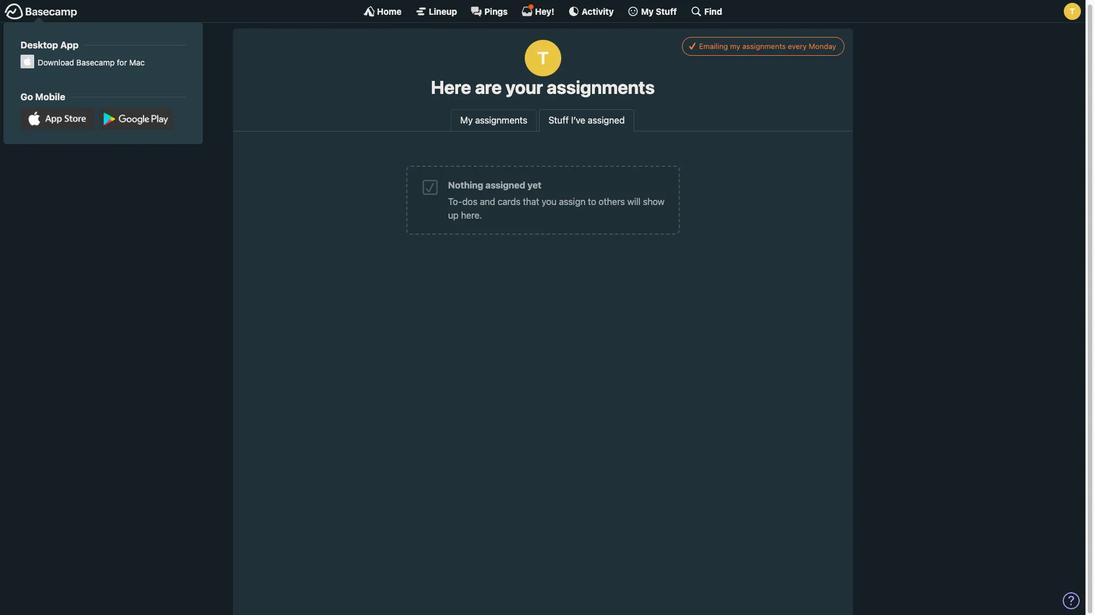 Task type: vqa. For each thing, say whether or not it's contained in the screenshot.
App
yes



Task type: locate. For each thing, give the bounding box(es) containing it.
stuff left find popup button
[[656, 6, 677, 16]]

1 horizontal spatial assignments
[[547, 76, 655, 98]]

main element
[[0, 0, 1086, 144]]

0 vertical spatial my
[[641, 6, 654, 16]]

to-
[[448, 197, 462, 207]]

1 horizontal spatial assigned
[[588, 115, 625, 126]]

emailing my assignments every monday button
[[682, 37, 845, 56]]

i've
[[571, 115, 586, 126]]

my assignments
[[460, 115, 528, 126]]

desktop
[[21, 39, 58, 50]]

0 vertical spatial assigned
[[588, 115, 625, 126]]

lineup link
[[415, 6, 457, 17]]

show
[[643, 197, 665, 207]]

you
[[542, 197, 557, 207]]

tara image
[[1064, 3, 1082, 20], [525, 40, 561, 76]]

my right activity
[[641, 6, 654, 16]]

and
[[480, 197, 496, 207]]

assigned
[[588, 115, 625, 126], [486, 180, 526, 191]]

mobile
[[35, 91, 65, 102]]

app
[[60, 39, 79, 50]]

find
[[705, 6, 723, 16]]

assignments up stuff i've assigned
[[547, 76, 655, 98]]

will
[[628, 197, 641, 207]]

home link
[[364, 6, 402, 17]]

assignments down are
[[475, 115, 528, 126]]

pings
[[485, 6, 508, 16]]

1 vertical spatial tara image
[[525, 40, 561, 76]]

assign
[[559, 197, 586, 207]]

assignments
[[743, 41, 786, 50], [547, 76, 655, 98], [475, 115, 528, 126]]

0 horizontal spatial stuff
[[549, 115, 569, 126]]

1 horizontal spatial stuff
[[656, 6, 677, 16]]

stuff
[[656, 6, 677, 16], [549, 115, 569, 126]]

1 horizontal spatial my
[[641, 6, 654, 16]]

to-dos and cards that you assign to others will show up here.
[[448, 197, 665, 221]]

download
[[38, 58, 74, 67]]

2 horizontal spatial assignments
[[743, 41, 786, 50]]

go mobile
[[21, 91, 65, 102]]

activity
[[582, 6, 614, 16]]

basecamp
[[76, 58, 115, 67]]

that
[[523, 197, 540, 207]]

to
[[588, 197, 597, 207]]

assignments right my
[[743, 41, 786, 50]]

here
[[431, 76, 471, 98]]

0 vertical spatial stuff
[[656, 6, 677, 16]]

home
[[377, 6, 402, 16]]

my for my assignments
[[460, 115, 473, 126]]

emailing
[[699, 41, 728, 50]]

my inside popup button
[[641, 6, 654, 16]]

download on the app store image
[[21, 108, 95, 130]]

1 vertical spatial assigned
[[486, 180, 526, 191]]

assigned right i've
[[588, 115, 625, 126]]

download basecamp for mac link
[[21, 56, 186, 68]]

switch accounts image
[[5, 3, 78, 21]]

assigned up "cards"
[[486, 180, 526, 191]]

1 horizontal spatial tara image
[[1064, 3, 1082, 20]]

nothing
[[448, 180, 484, 191]]

my for my stuff
[[641, 6, 654, 16]]

up
[[448, 210, 459, 221]]

lineup
[[429, 6, 457, 16]]

1 vertical spatial my
[[460, 115, 473, 126]]

my
[[641, 6, 654, 16], [460, 115, 473, 126]]

0 horizontal spatial assigned
[[486, 180, 526, 191]]

0 vertical spatial assignments
[[743, 41, 786, 50]]

yet
[[528, 180, 542, 191]]

my down here
[[460, 115, 473, 126]]

here.
[[461, 210, 482, 221]]

stuff left i've
[[549, 115, 569, 126]]

0 horizontal spatial my
[[460, 115, 473, 126]]

2 vertical spatial assignments
[[475, 115, 528, 126]]



Task type: describe. For each thing, give the bounding box(es) containing it.
hey! button
[[522, 4, 555, 17]]

are
[[475, 76, 502, 98]]

for
[[117, 58, 127, 67]]

cards
[[498, 197, 521, 207]]

my assignments link
[[451, 110, 537, 131]]

nothing assigned yet
[[448, 180, 542, 191]]

every
[[788, 41, 807, 50]]

my stuff
[[641, 6, 677, 16]]

your
[[506, 76, 543, 98]]

1 vertical spatial stuff
[[549, 115, 569, 126]]

dos
[[462, 197, 478, 207]]

others
[[599, 197, 625, 207]]

my stuff button
[[628, 6, 677, 17]]

here are your assignments
[[431, 76, 655, 98]]

pings button
[[471, 6, 508, 17]]

0 vertical spatial tara image
[[1064, 3, 1082, 20]]

go
[[21, 91, 33, 102]]

0 horizontal spatial tara image
[[525, 40, 561, 76]]

download basecamp for mac
[[38, 58, 145, 67]]

emailing my assignments every monday
[[699, 41, 837, 50]]

0 horizontal spatial assignments
[[475, 115, 528, 126]]

my
[[730, 41, 741, 50]]

stuff i've assigned link
[[539, 110, 635, 132]]

hey!
[[535, 6, 555, 16]]

download on the play store image
[[99, 108, 173, 130]]

mac
[[129, 58, 145, 67]]

stuff i've assigned
[[549, 115, 625, 126]]

1 vertical spatial assignments
[[547, 76, 655, 98]]

find button
[[691, 6, 723, 17]]

assignments inside button
[[743, 41, 786, 50]]

activity link
[[568, 6, 614, 17]]

stuff inside popup button
[[656, 6, 677, 16]]

desktop app
[[21, 39, 79, 50]]

monday
[[809, 41, 837, 50]]



